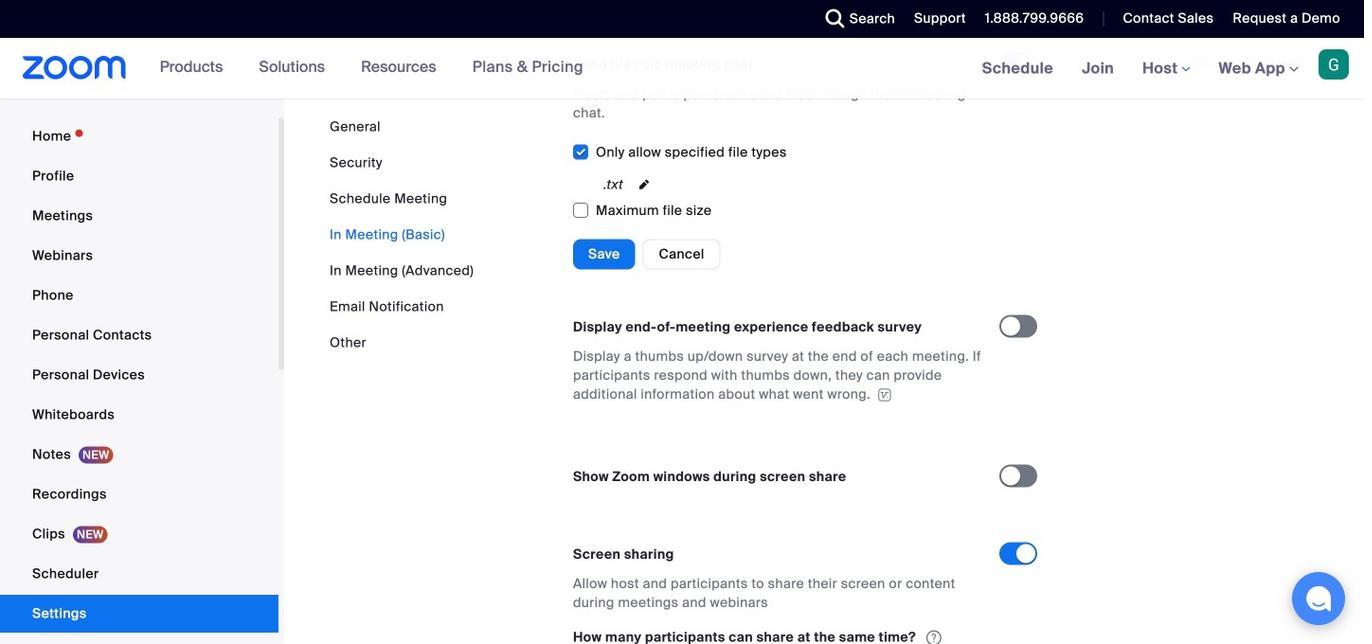 Task type: vqa. For each thing, say whether or not it's contained in the screenshot.
"application" to the bottom
yes



Task type: describe. For each thing, give the bounding box(es) containing it.
edit, allowed file types, .txt image
[[633, 175, 656, 194]]

2 application from the top
[[573, 628, 1000, 644]]

support version for display end-of-meeting experience feedback survey image
[[876, 389, 895, 402]]

open chat image
[[1306, 586, 1332, 612]]

personal menu menu
[[0, 118, 279, 644]]

learn more about how many participants can share at the same time? image
[[921, 630, 948, 644]]



Task type: locate. For each thing, give the bounding box(es) containing it.
1 application from the top
[[573, 347, 983, 404]]

1 vertical spatial application
[[573, 628, 1000, 644]]

profile picture image
[[1319, 49, 1350, 80]]

meetings navigation
[[968, 38, 1365, 100]]

zoom logo image
[[23, 56, 127, 80]]

application
[[573, 347, 983, 404], [573, 628, 1000, 644]]

0 vertical spatial application
[[573, 347, 983, 404]]

product information navigation
[[146, 38, 598, 99]]

banner
[[0, 38, 1365, 100]]

menu bar
[[330, 118, 474, 353]]



